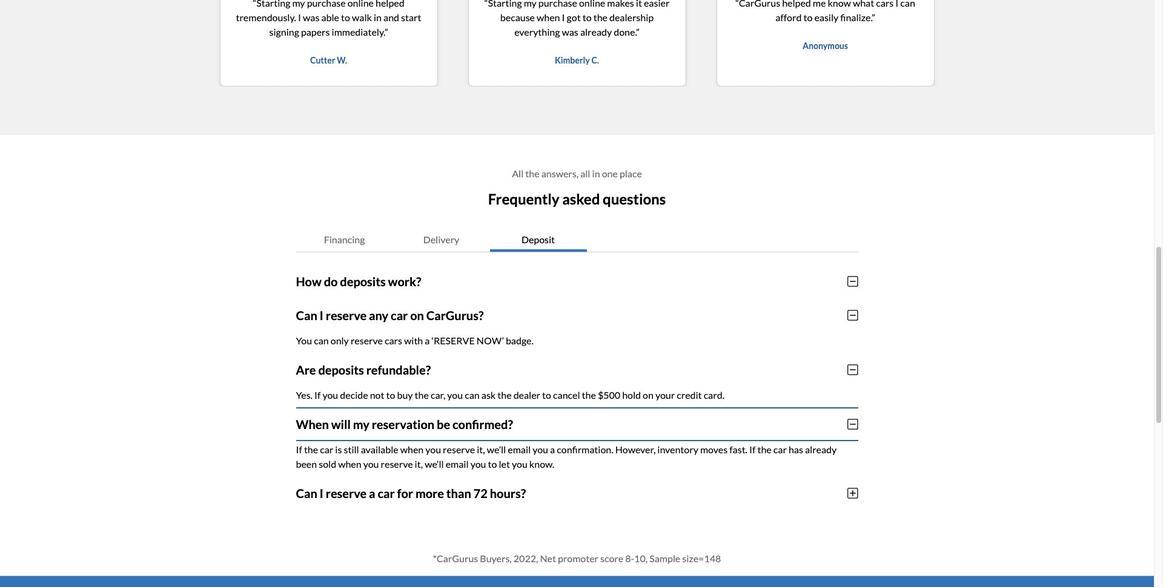 Task type: vqa. For each thing, say whether or not it's contained in the screenshot.
EVERYTHING
yes



Task type: describe. For each thing, give the bounding box(es) containing it.
one
[[602, 168, 618, 179]]

a inside if the car is still available when you reserve it, we'll email you a confirmation. however, inventory moves fast. if the car has already been sold when you reserve it, we'll email you to let you know.
[[550, 444, 555, 456]]

1 vertical spatial deposits
[[318, 363, 364, 377]]

anonymous
[[803, 41, 848, 51]]

available
[[361, 444, 399, 456]]

when will my reservation be confirmed? button
[[296, 408, 858, 442]]

to inside starting my purchase online helped tremendously. i was able to walk in and start signing papers immediately.
[[341, 11, 350, 23]]

delivery tab
[[393, 228, 490, 252]]

1 vertical spatial it,
[[415, 459, 423, 470]]

purchase for able
[[307, 0, 346, 8]]

dealer
[[514, 390, 541, 401]]

hours?
[[490, 487, 526, 501]]

buyers,
[[480, 553, 512, 565]]

been
[[296, 459, 317, 470]]

ask
[[482, 390, 496, 401]]

still
[[344, 444, 359, 456]]

when inside 'starting my purchase online makes it easier because when i got to the dealership everything was already done.'
[[537, 11, 560, 23]]

on inside 'dropdown button'
[[410, 308, 424, 323]]

financing tab
[[296, 228, 393, 252]]

has
[[789, 444, 804, 456]]

fast.
[[730, 444, 748, 456]]

my inside dropdown button
[[353, 417, 370, 432]]

reserve left cars on the bottom of the page
[[351, 335, 383, 347]]

car left is
[[320, 444, 333, 456]]

sample
[[650, 553, 681, 565]]

reserve inside can i reserve a car for more than 72 hours? dropdown button
[[326, 487, 367, 501]]

papers
[[301, 26, 330, 38]]

will
[[331, 417, 351, 432]]

starting for because
[[488, 0, 522, 8]]

2022,
[[514, 553, 538, 565]]

do
[[324, 274, 338, 289]]

72
[[474, 487, 488, 501]]

hold
[[622, 390, 641, 401]]

all the answers, all in one place
[[512, 168, 642, 179]]

sold
[[319, 459, 336, 470]]

badge.
[[506, 335, 534, 347]]

already inside if the car is still available when you reserve it, we'll email you a confirmation. however, inventory moves fast. if the car has already been sold when you reserve it, we'll email you to let you know.
[[805, 444, 837, 456]]

your
[[656, 390, 675, 401]]

1 vertical spatial on
[[643, 390, 654, 401]]

frequently asked questions
[[488, 190, 666, 208]]

walk
[[352, 11, 372, 23]]

when
[[296, 417, 329, 432]]

cars
[[385, 335, 402, 347]]

kimberly
[[555, 55, 590, 65]]

are deposits refundable?
[[296, 363, 431, 377]]

reserve down available
[[381, 459, 413, 470]]

0 vertical spatial deposits
[[340, 274, 386, 289]]

able
[[321, 11, 339, 23]]

for
[[397, 487, 413, 501]]

all
[[581, 168, 591, 179]]

0 horizontal spatial if
[[296, 444, 302, 456]]

deposit tab
[[490, 228, 587, 252]]

frequently
[[488, 190, 560, 208]]

starting for was
[[256, 0, 291, 8]]

tab list containing financing
[[296, 228, 858, 253]]

more
[[416, 487, 444, 501]]

if the car is still available when you reserve it, we'll email you a confirmation. however, inventory moves fast. if the car has already been sold when you reserve it, we'll email you to let you know.
[[296, 444, 837, 470]]

when will my reservation be confirmed?
[[296, 417, 513, 432]]

however,
[[616, 444, 656, 456]]

financing
[[324, 234, 365, 245]]

helped
[[376, 0, 405, 8]]

everything
[[515, 26, 560, 38]]

2 horizontal spatial if
[[750, 444, 756, 456]]

you down be
[[426, 444, 441, 456]]

done.
[[614, 26, 636, 38]]

my for because
[[524, 0, 537, 8]]

size=148
[[683, 553, 721, 565]]

than
[[447, 487, 471, 501]]

0 vertical spatial we'll
[[487, 444, 506, 456]]

can i reserve any car on cargurus?
[[296, 308, 484, 323]]

decide
[[340, 390, 368, 401]]

tremendously.
[[236, 11, 296, 23]]

yes.
[[296, 390, 313, 401]]

asked
[[563, 190, 600, 208]]

only
[[331, 335, 349, 347]]

i inside dropdown button
[[320, 487, 324, 501]]

cutter
[[310, 55, 335, 65]]

you down available
[[363, 459, 379, 470]]

my for was
[[292, 0, 305, 8]]

$500
[[598, 390, 621, 401]]

the left car,
[[415, 390, 429, 401]]

makes
[[607, 0, 634, 8]]

1 vertical spatial in
[[592, 168, 600, 179]]

yes. if you decide not to buy the car, you can ask the dealer to cancel the $500 hold on your credit card.
[[296, 390, 725, 401]]

was inside starting my purchase online helped tremendously. i was able to walk in and start signing papers immediately.
[[303, 11, 320, 23]]

cutter w.
[[310, 55, 347, 65]]

confirmation.
[[557, 444, 614, 456]]

it
[[636, 0, 642, 8]]

minus square image for are deposits refundable?
[[848, 364, 858, 376]]

w.
[[337, 55, 347, 65]]

1 vertical spatial we'll
[[425, 459, 444, 470]]

minus square image for frequently asked questions
[[848, 276, 858, 288]]

already inside 'starting my purchase online makes it easier because when i got to the dealership everything was already done.'
[[581, 26, 612, 38]]

*cargurus
[[433, 553, 478, 565]]

can i reserve a car for more than 72 hours? button
[[296, 477, 858, 511]]

easier
[[644, 0, 670, 8]]

0 vertical spatial email
[[508, 444, 531, 456]]

be
[[437, 417, 450, 432]]

how
[[296, 274, 322, 289]]

with
[[404, 335, 423, 347]]

because
[[500, 11, 535, 23]]

8-
[[626, 553, 635, 565]]

kimberly c.
[[555, 55, 599, 65]]

'reserve
[[432, 335, 475, 347]]



Task type: locate. For each thing, give the bounding box(es) containing it.
1 horizontal spatial online
[[579, 0, 606, 8]]

my inside 'starting my purchase online makes it easier because when i got to the dealership everything was already done.'
[[524, 0, 537, 8]]

0 horizontal spatial on
[[410, 308, 424, 323]]

1 vertical spatial when
[[400, 444, 424, 456]]

the right the ask at the left of page
[[498, 390, 512, 401]]

work?
[[388, 274, 421, 289]]

email
[[508, 444, 531, 456], [446, 459, 469, 470]]

plus square image
[[848, 488, 858, 500]]

minus square image for delivery
[[848, 310, 858, 322]]

can down been
[[296, 487, 317, 501]]

the up been
[[304, 444, 318, 456]]

reservation
[[372, 417, 435, 432]]

can left the ask at the left of page
[[465, 390, 480, 401]]

i
[[298, 11, 301, 23], [562, 11, 565, 23], [320, 308, 324, 323], [320, 487, 324, 501]]

when
[[537, 11, 560, 23], [400, 444, 424, 456], [338, 459, 362, 470]]

1 horizontal spatial when
[[400, 444, 424, 456]]

1 vertical spatial can
[[296, 487, 317, 501]]

1 horizontal spatial starting
[[488, 0, 522, 8]]

on up you can only reserve cars with a 'reserve now' badge.
[[410, 308, 424, 323]]

*cargurus buyers, 2022, net promoter score 8-10, sample size=148
[[433, 553, 721, 565]]

0 horizontal spatial in
[[374, 11, 382, 23]]

can for can i reserve a car for more than 72 hours?
[[296, 487, 317, 501]]

the right fast.
[[758, 444, 772, 456]]

tab list
[[296, 228, 858, 253]]

the right all
[[526, 168, 540, 179]]

1 vertical spatial a
[[550, 444, 555, 456]]

0 vertical spatial when
[[537, 11, 560, 23]]

1 purchase from the left
[[307, 0, 346, 8]]

car left has
[[774, 444, 787, 456]]

reserve down the sold
[[326, 487, 367, 501]]

to right got
[[583, 11, 592, 23]]

1 horizontal spatial if
[[315, 390, 321, 401]]

1 minus square image from the top
[[848, 276, 858, 288]]

2 vertical spatial when
[[338, 459, 362, 470]]

i up signing
[[298, 11, 301, 23]]

already right has
[[805, 444, 837, 456]]

1 starting from the left
[[256, 0, 291, 8]]

2 starting from the left
[[488, 0, 522, 8]]

1 horizontal spatial it,
[[477, 444, 485, 456]]

0 horizontal spatial purchase
[[307, 0, 346, 8]]

1 vertical spatial can
[[465, 390, 480, 401]]

the inside 'starting my purchase online makes it easier because when i got to the dealership everything was already done.'
[[594, 11, 608, 23]]

place
[[620, 168, 642, 179]]

deposits
[[340, 274, 386, 289], [318, 363, 364, 377]]

in inside starting my purchase online helped tremendously. i was able to walk in and start signing papers immediately.
[[374, 11, 382, 23]]

1 vertical spatial email
[[446, 459, 469, 470]]

2 horizontal spatial my
[[524, 0, 537, 8]]

1 horizontal spatial a
[[425, 335, 430, 347]]

0 vertical spatial on
[[410, 308, 424, 323]]

car inside dropdown button
[[378, 487, 395, 501]]

2 minus square image from the top
[[848, 419, 858, 431]]

you
[[323, 390, 338, 401], [447, 390, 463, 401], [426, 444, 441, 456], [533, 444, 548, 456], [363, 459, 379, 470], [471, 459, 486, 470], [512, 459, 528, 470]]

1 horizontal spatial on
[[643, 390, 654, 401]]

it,
[[477, 444, 485, 456], [415, 459, 423, 470]]

my up because
[[524, 0, 537, 8]]

minus square image
[[848, 276, 858, 288], [848, 310, 858, 322]]

0 vertical spatial was
[[303, 11, 320, 23]]

0 horizontal spatial it,
[[415, 459, 423, 470]]

10,
[[635, 553, 648, 565]]

2 purchase from the left
[[539, 0, 577, 8]]

was down got
[[562, 26, 579, 38]]

any
[[369, 308, 389, 323]]

confirmed?
[[453, 417, 513, 432]]

questions
[[603, 190, 666, 208]]

purchase for when
[[539, 0, 577, 8]]

can inside 'dropdown button'
[[296, 308, 317, 323]]

1 vertical spatial minus square image
[[848, 310, 858, 322]]

in right all
[[592, 168, 600, 179]]

1 horizontal spatial in
[[592, 168, 600, 179]]

is
[[335, 444, 342, 456]]

0 horizontal spatial my
[[292, 0, 305, 8]]

car left for
[[378, 487, 395, 501]]

if up been
[[296, 444, 302, 456]]

you
[[296, 335, 312, 347]]

car right any
[[391, 308, 408, 323]]

you right let at bottom left
[[512, 459, 528, 470]]

if right fast.
[[750, 444, 756, 456]]

minus square image inside when will my reservation be confirmed? dropdown button
[[848, 419, 858, 431]]

you left let at bottom left
[[471, 459, 486, 470]]

1 vertical spatial was
[[562, 26, 579, 38]]

1 horizontal spatial was
[[562, 26, 579, 38]]

and
[[384, 11, 399, 23]]

0 vertical spatial can
[[296, 308, 317, 323]]

it, down confirmed?
[[477, 444, 485, 456]]

dealership
[[610, 11, 654, 23]]

1 vertical spatial already
[[805, 444, 837, 456]]

minus square image inside are deposits refundable? dropdown button
[[848, 364, 858, 376]]

minus square image
[[848, 364, 858, 376], [848, 419, 858, 431]]

0 horizontal spatial was
[[303, 11, 320, 23]]

2 horizontal spatial a
[[550, 444, 555, 456]]

signing
[[269, 26, 299, 38]]

my inside starting my purchase online helped tremendously. i was able to walk in and start signing papers immediately.
[[292, 0, 305, 8]]

0 vertical spatial it,
[[477, 444, 485, 456]]

let
[[499, 459, 510, 470]]

minus square image inside can i reserve any car on cargurus? 'dropdown button'
[[848, 310, 858, 322]]

credit
[[677, 390, 702, 401]]

starting my purchase online helped tremendously. i was able to walk in and start signing papers immediately.
[[236, 0, 422, 38]]

to inside if the car is still available when you reserve it, we'll email you a confirmation. however, inventory moves fast. if the car has already been sold when you reserve it, we'll email you to let you know.
[[488, 459, 497, 470]]

you right car,
[[447, 390, 463, 401]]

1 vertical spatial minus square image
[[848, 419, 858, 431]]

0 horizontal spatial already
[[581, 26, 612, 38]]

the left the $500
[[582, 390, 596, 401]]

can right you
[[314, 335, 329, 347]]

delivery
[[423, 234, 460, 245]]

online up walk
[[348, 0, 374, 8]]

starting my purchase online makes it easier because when i got to the dealership everything was already done.
[[488, 0, 670, 38]]

online inside starting my purchase online helped tremendously. i was able to walk in and start signing papers immediately.
[[348, 0, 374, 8]]

if right the yes. at the left
[[315, 390, 321, 401]]

score
[[601, 553, 624, 565]]

starting up tremendously.
[[256, 0, 291, 8]]

are deposits refundable? button
[[296, 353, 858, 387]]

0 vertical spatial minus square image
[[848, 276, 858, 288]]

reserve
[[326, 308, 367, 323], [351, 335, 383, 347], [443, 444, 475, 456], [381, 459, 413, 470], [326, 487, 367, 501]]

i down how
[[320, 308, 324, 323]]

immediately.
[[332, 26, 385, 38]]

can i reserve any car on cargurus? button
[[296, 299, 858, 333]]

when down still
[[338, 459, 362, 470]]

can
[[314, 335, 329, 347], [465, 390, 480, 401]]

you up know.
[[533, 444, 548, 456]]

1 horizontal spatial we'll
[[487, 444, 506, 456]]

promoter
[[558, 553, 599, 565]]

1 horizontal spatial email
[[508, 444, 531, 456]]

starting
[[256, 0, 291, 8], [488, 0, 522, 8]]

email up than
[[446, 459, 469, 470]]

car
[[391, 308, 408, 323], [320, 444, 333, 456], [774, 444, 787, 456], [378, 487, 395, 501]]

a
[[425, 335, 430, 347], [550, 444, 555, 456], [369, 487, 375, 501]]

how do deposits work? button
[[296, 265, 858, 299]]

if
[[315, 390, 321, 401], [296, 444, 302, 456], [750, 444, 756, 456]]

a up know.
[[550, 444, 555, 456]]

i left got
[[562, 11, 565, 23]]

starting up because
[[488, 0, 522, 8]]

1 horizontal spatial already
[[805, 444, 837, 456]]

start
[[401, 11, 422, 23]]

deposits up decide
[[318, 363, 364, 377]]

i inside 'dropdown button'
[[320, 308, 324, 323]]

i inside starting my purchase online helped tremendously. i was able to walk in and start signing papers immediately.
[[298, 11, 301, 23]]

we'll up the more
[[425, 459, 444, 470]]

inventory
[[658, 444, 699, 456]]

deposit
[[522, 234, 555, 245]]

it, up can i reserve a car for more than 72 hours?
[[415, 459, 423, 470]]

all
[[512, 168, 524, 179]]

reserve up only
[[326, 308, 367, 323]]

i down the sold
[[320, 487, 324, 501]]

1 minus square image from the top
[[848, 364, 858, 376]]

was inside 'starting my purchase online makes it easier because when i got to the dealership everything was already done.'
[[562, 26, 579, 38]]

net
[[540, 553, 556, 565]]

in
[[374, 11, 382, 23], [592, 168, 600, 179]]

i inside 'starting my purchase online makes it easier because when i got to the dealership everything was already done.'
[[562, 11, 565, 23]]

2 vertical spatial a
[[369, 487, 375, 501]]

the down makes
[[594, 11, 608, 23]]

my right will
[[353, 417, 370, 432]]

purchase inside 'starting my purchase online makes it easier because when i got to the dealership everything was already done.'
[[539, 0, 577, 8]]

0 horizontal spatial can
[[314, 335, 329, 347]]

my up signing
[[292, 0, 305, 8]]

minus square image for when will my reservation be confirmed?
[[848, 419, 858, 431]]

1 horizontal spatial purchase
[[539, 0, 577, 8]]

already down got
[[581, 26, 612, 38]]

2 can from the top
[[296, 487, 317, 501]]

can inside dropdown button
[[296, 487, 317, 501]]

a right with
[[425, 335, 430, 347]]

card.
[[704, 390, 725, 401]]

my
[[292, 0, 305, 8], [524, 0, 537, 8], [353, 417, 370, 432]]

0 horizontal spatial starting
[[256, 0, 291, 8]]

answers,
[[542, 168, 579, 179]]

0 vertical spatial in
[[374, 11, 382, 23]]

to inside 'starting my purchase online makes it easier because when i got to the dealership everything was already done.'
[[583, 11, 592, 23]]

can up you
[[296, 308, 317, 323]]

we'll up let at bottom left
[[487, 444, 506, 456]]

to right the able
[[341, 11, 350, 23]]

car,
[[431, 390, 446, 401]]

car inside 'dropdown button'
[[391, 308, 408, 323]]

a inside dropdown button
[[369, 487, 375, 501]]

2 online from the left
[[579, 0, 606, 8]]

online inside 'starting my purchase online makes it easier because when i got to the dealership everything was already done.'
[[579, 0, 606, 8]]

0 vertical spatial minus square image
[[848, 364, 858, 376]]

email up let at bottom left
[[508, 444, 531, 456]]

online
[[348, 0, 374, 8], [579, 0, 606, 8]]

purchase up got
[[539, 0, 577, 8]]

reserve inside can i reserve any car on cargurus? 'dropdown button'
[[326, 308, 367, 323]]

0 vertical spatial a
[[425, 335, 430, 347]]

minus square image inside how do deposits work? dropdown button
[[848, 276, 858, 288]]

0 horizontal spatial email
[[446, 459, 469, 470]]

cargurus?
[[426, 308, 484, 323]]

to left let at bottom left
[[488, 459, 497, 470]]

2 horizontal spatial when
[[537, 11, 560, 23]]

cancel
[[553, 390, 580, 401]]

0 vertical spatial can
[[314, 335, 329, 347]]

in left and
[[374, 11, 382, 23]]

online up got
[[579, 0, 606, 8]]

on right hold
[[643, 390, 654, 401]]

reserve down be
[[443, 444, 475, 456]]

you left decide
[[323, 390, 338, 401]]

online for in
[[348, 0, 374, 8]]

to right dealer
[[542, 390, 552, 401]]

to right not
[[386, 390, 395, 401]]

deposits right do on the top of page
[[340, 274, 386, 289]]

refundable?
[[366, 363, 431, 377]]

to
[[341, 11, 350, 23], [583, 11, 592, 23], [386, 390, 395, 401], [542, 390, 552, 401], [488, 459, 497, 470]]

when up everything
[[537, 11, 560, 23]]

buy
[[397, 390, 413, 401]]

1 horizontal spatial my
[[353, 417, 370, 432]]

can for can i reserve any car on cargurus?
[[296, 308, 317, 323]]

starting inside starting my purchase online helped tremendously. i was able to walk in and start signing papers immediately.
[[256, 0, 291, 8]]

0 horizontal spatial a
[[369, 487, 375, 501]]

purchase up the able
[[307, 0, 346, 8]]

1 can from the top
[[296, 308, 317, 323]]

starting inside 'starting my purchase online makes it easier because when i got to the dealership everything was already done.'
[[488, 0, 522, 8]]

0 horizontal spatial when
[[338, 459, 362, 470]]

0 horizontal spatial we'll
[[425, 459, 444, 470]]

a left for
[[369, 487, 375, 501]]

purchase
[[307, 0, 346, 8], [539, 0, 577, 8]]

purchase inside starting my purchase online helped tremendously. i was able to walk in and start signing papers immediately.
[[307, 0, 346, 8]]

know.
[[530, 459, 555, 470]]

2 minus square image from the top
[[848, 310, 858, 322]]

0 horizontal spatial online
[[348, 0, 374, 8]]

online for to
[[579, 0, 606, 8]]

0 vertical spatial already
[[581, 26, 612, 38]]

1 online from the left
[[348, 0, 374, 8]]

c.
[[592, 55, 599, 65]]

are
[[296, 363, 316, 377]]

can
[[296, 308, 317, 323], [296, 487, 317, 501]]

when down when will my reservation be confirmed?
[[400, 444, 424, 456]]

you can only reserve cars with a 'reserve now' badge.
[[296, 335, 534, 347]]

got
[[567, 11, 581, 23]]

can i reserve a car for more than 72 hours?
[[296, 487, 526, 501]]

1 horizontal spatial can
[[465, 390, 480, 401]]

how do deposits work?
[[296, 274, 421, 289]]

was up papers
[[303, 11, 320, 23]]



